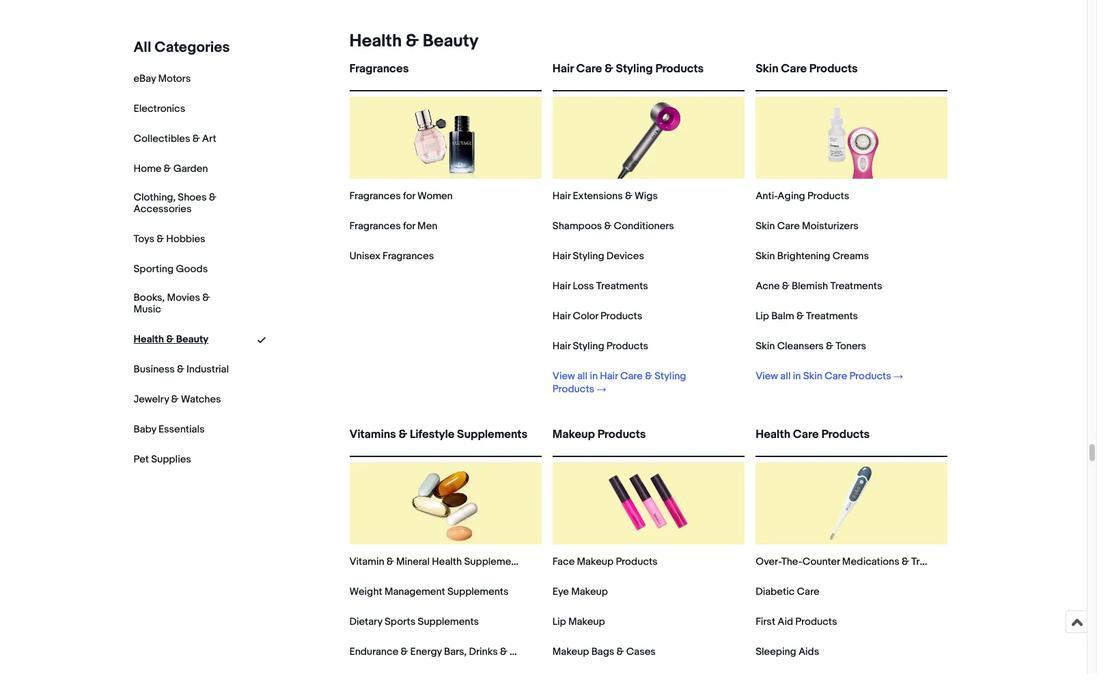 Task type: locate. For each thing, give the bounding box(es) containing it.
view all in skin care products link
[[756, 370, 903, 383]]

anti-aging products
[[756, 190, 849, 203]]

1 all from the left
[[577, 370, 588, 383]]

watches
[[181, 393, 221, 406]]

care inside "link"
[[793, 428, 819, 442]]

hair for hair loss treatments
[[553, 280, 571, 293]]

2 all from the left
[[780, 370, 791, 383]]

0 horizontal spatial in
[[590, 370, 598, 383]]

hair styling devices
[[553, 250, 644, 263]]

all for skin
[[780, 370, 791, 383]]

treatments down devices
[[596, 280, 648, 293]]

2 for from the top
[[403, 220, 415, 233]]

skin cleansers & toners link
[[756, 340, 866, 353]]

in inside view all in hair care & styling products
[[590, 370, 598, 383]]

1 in from the left
[[590, 370, 598, 383]]

2 in from the left
[[793, 370, 801, 383]]

dietary sports supplements link
[[349, 616, 479, 629]]

1 horizontal spatial health & beauty
[[349, 31, 479, 52]]

fragrances link
[[349, 62, 542, 87]]

sleeping
[[756, 646, 796, 659]]

all inside view all in hair care & styling products
[[577, 370, 588, 383]]

0 horizontal spatial all
[[577, 370, 588, 383]]

skin care products
[[756, 62, 858, 76]]

for for women
[[403, 190, 415, 203]]

health care products image
[[811, 463, 893, 545]]

skin for skin care moisturizers
[[756, 220, 775, 233]]

all down "hair styling products" at the bottom
[[577, 370, 588, 383]]

view down cleansers
[[756, 370, 778, 383]]

fragrances for women link
[[349, 190, 453, 203]]

lip left balm
[[756, 310, 769, 323]]

1 vertical spatial health & beauty link
[[134, 333, 208, 346]]

women
[[417, 190, 453, 203]]

diabetic
[[756, 586, 795, 599]]

motors
[[158, 72, 191, 85]]

1 vertical spatial beauty
[[176, 333, 208, 346]]

0 horizontal spatial beauty
[[176, 333, 208, 346]]

health & beauty link up business & industrial on the bottom left
[[134, 333, 208, 346]]

makeup
[[553, 428, 595, 442], [577, 556, 614, 569], [571, 586, 608, 599], [568, 616, 605, 629], [553, 646, 589, 659]]

cases
[[626, 646, 656, 659]]

1 horizontal spatial in
[[793, 370, 801, 383]]

skin for skin care products
[[756, 62, 778, 76]]

hair care & styling products image
[[608, 97, 690, 179]]

bags
[[591, 646, 614, 659]]

energy
[[410, 646, 442, 659]]

fragrances
[[349, 62, 409, 76], [349, 190, 401, 203], [349, 220, 401, 233], [383, 250, 434, 263]]

vitamins & lifestyle supplements
[[349, 428, 527, 442]]

toys & hobbies
[[134, 233, 205, 246]]

shampoos
[[553, 220, 602, 233]]

health & beauty link up fragrances link
[[344, 31, 479, 52]]

conditioners
[[614, 220, 674, 233]]

makeup products image
[[608, 463, 690, 545]]

beauty up fragrances link
[[423, 31, 479, 52]]

hair for hair styling products
[[553, 340, 571, 353]]

0 vertical spatial for
[[403, 190, 415, 203]]

jewelry
[[134, 393, 169, 406]]

baby
[[134, 423, 156, 436]]

loss
[[573, 280, 594, 293]]

fragrances for fragrances for men
[[349, 220, 401, 233]]

1 vertical spatial for
[[403, 220, 415, 233]]

1 horizontal spatial lip
[[756, 310, 769, 323]]

for left men
[[403, 220, 415, 233]]

medications
[[842, 556, 899, 569]]

skin for skin cleansers & toners
[[756, 340, 775, 353]]

health & beauty up fragrances link
[[349, 31, 479, 52]]

anti-aging products link
[[756, 190, 849, 203]]

beauty
[[423, 31, 479, 52], [176, 333, 208, 346]]

2 view from the left
[[756, 370, 778, 383]]

aid
[[778, 616, 793, 629]]

health & beauty up business & industrial on the bottom left
[[134, 333, 208, 346]]

beauty up business & industrial link at the bottom of the page
[[176, 333, 208, 346]]

1 vertical spatial health & beauty
[[134, 333, 208, 346]]

lip makeup link
[[553, 616, 605, 629]]

in down hair styling products link
[[590, 370, 598, 383]]

skin care products link
[[756, 62, 948, 87]]

art
[[202, 133, 216, 145]]

fragrances for men
[[349, 220, 437, 233]]

& inside view all in hair care & styling products
[[645, 370, 652, 383]]

skin care moisturizers
[[756, 220, 858, 233]]

vitamin & mineral health supplements link
[[349, 556, 525, 569]]

1 view from the left
[[553, 370, 575, 383]]

aids
[[799, 646, 819, 659]]

toners
[[836, 340, 866, 353]]

view down "hair styling products" at the bottom
[[553, 370, 575, 383]]

1 for from the top
[[403, 190, 415, 203]]

all down cleansers
[[780, 370, 791, 383]]

0 horizontal spatial lip
[[553, 616, 566, 629]]

skin brightening creams
[[756, 250, 869, 263]]

for left women
[[403, 190, 415, 203]]

business & industrial link
[[134, 363, 229, 376]]

vitamins
[[349, 428, 396, 442]]

& inside clothing, shoes & accessories
[[209, 191, 216, 204]]

makeup products link
[[553, 428, 745, 454]]

face makeup products
[[553, 556, 658, 569]]

0 vertical spatial health & beauty link
[[344, 31, 479, 52]]

1 horizontal spatial all
[[780, 370, 791, 383]]

products inside "link"
[[821, 428, 870, 442]]

1 horizontal spatial view
[[756, 370, 778, 383]]

view inside view all in hair care & styling products
[[553, 370, 575, 383]]

pet supplies
[[134, 453, 191, 466]]

vitamins & lifestyle supplements image
[[404, 463, 486, 545]]

baby essentials link
[[134, 423, 205, 436]]

0 vertical spatial beauty
[[423, 31, 479, 52]]

0 vertical spatial lip
[[756, 310, 769, 323]]

eye makeup
[[553, 586, 608, 599]]

skin brightening creams link
[[756, 250, 869, 263]]

hair for hair care & styling products
[[553, 62, 574, 76]]

health care products link
[[756, 428, 948, 454]]

in down cleansers
[[793, 370, 801, 383]]

all
[[577, 370, 588, 383], [780, 370, 791, 383]]

aging
[[778, 190, 805, 203]]

weight management supplements
[[349, 586, 509, 599]]

care
[[576, 62, 602, 76], [781, 62, 807, 76], [777, 220, 800, 233], [620, 370, 643, 383], [825, 370, 847, 383], [793, 428, 819, 442], [797, 586, 819, 599]]

care for skin care products
[[781, 62, 807, 76]]

lip makeup
[[553, 616, 605, 629]]

pet supplies link
[[134, 453, 191, 466]]

categories
[[155, 39, 230, 57]]

sleeping aids
[[756, 646, 819, 659]]

hobbies
[[166, 233, 205, 246]]

lip for lip makeup
[[553, 616, 566, 629]]

hair
[[553, 62, 574, 76], [553, 190, 571, 203], [553, 250, 571, 263], [553, 280, 571, 293], [553, 310, 571, 323], [553, 340, 571, 353], [600, 370, 618, 383]]

for for men
[[403, 220, 415, 233]]

styling inside view all in hair care & styling products
[[655, 370, 686, 383]]

fragrances for fragrances
[[349, 62, 409, 76]]

all
[[134, 39, 151, 57]]

diabetic care link
[[756, 586, 819, 599]]

1 vertical spatial lip
[[553, 616, 566, 629]]

home & garden link
[[134, 163, 208, 176]]

fragrances image
[[404, 97, 486, 179]]

devices
[[606, 250, 644, 263]]

&
[[406, 31, 419, 52], [605, 62, 613, 76], [192, 133, 200, 145], [164, 163, 171, 176], [625, 190, 632, 203], [209, 191, 216, 204], [604, 220, 612, 233], [157, 233, 164, 246], [782, 280, 789, 293], [202, 292, 210, 305], [796, 310, 804, 323], [166, 333, 174, 346], [826, 340, 833, 353], [177, 363, 184, 376], [645, 370, 652, 383], [171, 393, 179, 406], [399, 428, 407, 442], [387, 556, 394, 569], [902, 556, 909, 569], [401, 646, 408, 659], [500, 646, 507, 659], [617, 646, 624, 659]]

hair inside view all in hair care & styling products
[[600, 370, 618, 383]]

accessories
[[134, 203, 192, 216]]

hair extensions & wigs link
[[553, 190, 658, 203]]

extensions
[[573, 190, 623, 203]]

view for hair
[[553, 370, 575, 383]]

view for skin
[[756, 370, 778, 383]]

unisex
[[349, 250, 380, 263]]

books, movies & music
[[134, 292, 210, 316]]

over-the-counter medications & treatments
[[756, 556, 963, 569]]

0 horizontal spatial view
[[553, 370, 575, 383]]

face makeup products link
[[553, 556, 658, 569]]

lip down the eye
[[553, 616, 566, 629]]

books,
[[134, 292, 165, 305]]

sports
[[385, 616, 415, 629]]

skin
[[756, 62, 778, 76], [756, 220, 775, 233], [756, 250, 775, 263], [756, 340, 775, 353], [803, 370, 822, 383]]

bars,
[[444, 646, 467, 659]]

acne & blemish treatments link
[[756, 280, 882, 293]]



Task type: describe. For each thing, give the bounding box(es) containing it.
jewelry & watches link
[[134, 393, 221, 406]]

1 horizontal spatial health & beauty link
[[344, 31, 479, 52]]

skin cleansers & toners
[[756, 340, 866, 353]]

essentials
[[158, 423, 205, 436]]

health care products
[[756, 428, 870, 442]]

home
[[134, 163, 161, 176]]

lip for lip balm & treatments
[[756, 310, 769, 323]]

pet
[[134, 453, 149, 466]]

acne & blemish treatments
[[756, 280, 882, 293]]

shoes
[[178, 191, 207, 204]]

care for health care products
[[793, 428, 819, 442]]

over-
[[756, 556, 781, 569]]

anti-
[[756, 190, 778, 203]]

movies
[[167, 292, 200, 305]]

color
[[573, 310, 598, 323]]

fragrances for women
[[349, 190, 453, 203]]

creams
[[832, 250, 869, 263]]

lip balm & treatments
[[756, 310, 858, 323]]

garden
[[173, 163, 208, 176]]

collectibles & art
[[134, 133, 216, 145]]

products inside view all in hair care & styling products
[[553, 383, 594, 396]]

baby essentials
[[134, 423, 205, 436]]

view all in hair care & styling products
[[553, 370, 686, 396]]

collectibles
[[134, 133, 190, 145]]

men
[[417, 220, 437, 233]]

hair care & styling products link
[[553, 62, 745, 87]]

& inside books, movies & music
[[202, 292, 210, 305]]

jewelry & watches
[[134, 393, 221, 406]]

hair extensions & wigs
[[553, 190, 658, 203]]

vitamin
[[349, 556, 384, 569]]

makeup for face makeup products
[[577, 556, 614, 569]]

hair styling devices link
[[553, 250, 644, 263]]

hair styling products link
[[553, 340, 648, 353]]

sleeping aids link
[[756, 646, 819, 659]]

counter
[[802, 556, 840, 569]]

clothing, shoes & accessories link
[[134, 191, 229, 216]]

hair color products
[[553, 310, 642, 323]]

brightening
[[777, 250, 830, 263]]

business & industrial
[[134, 363, 229, 376]]

care for diabetic care
[[797, 586, 819, 599]]

over-the-counter medications & treatments link
[[756, 556, 963, 569]]

shampoos & conditioners
[[553, 220, 674, 233]]

eye
[[553, 586, 569, 599]]

makeup for eye makeup
[[571, 586, 608, 599]]

care for skin care moisturizers
[[777, 220, 800, 233]]

0 horizontal spatial health & beauty link
[[134, 333, 208, 346]]

health inside health care products "link"
[[756, 428, 790, 442]]

toys & hobbies link
[[134, 233, 205, 246]]

clothing, shoes & accessories
[[134, 191, 216, 216]]

all for hair
[[577, 370, 588, 383]]

unisex fragrances
[[349, 250, 434, 263]]

first
[[756, 616, 775, 629]]

makeup bags & cases link
[[553, 646, 656, 659]]

skin for skin brightening creams
[[756, 250, 775, 263]]

face
[[553, 556, 575, 569]]

industrial
[[187, 363, 229, 376]]

the-
[[781, 556, 802, 569]]

skin care products image
[[811, 97, 893, 179]]

sporting goods link
[[134, 263, 208, 276]]

hair loss treatments link
[[553, 280, 648, 293]]

hair for hair styling devices
[[553, 250, 571, 263]]

supplies
[[151, 453, 191, 466]]

moisturizers
[[802, 220, 858, 233]]

makeup bags & cases
[[553, 646, 656, 659]]

skin care moisturizers link
[[756, 220, 858, 233]]

electronics link
[[134, 102, 185, 115]]

endurance & energy bars, drinks & pills link
[[349, 646, 528, 659]]

0 vertical spatial health & beauty
[[349, 31, 479, 52]]

wigs
[[635, 190, 658, 203]]

care for hair care & styling products
[[576, 62, 602, 76]]

view all in skin care products
[[756, 370, 891, 383]]

fragrances for men link
[[349, 220, 437, 233]]

0 horizontal spatial health & beauty
[[134, 333, 208, 346]]

treatments right medications
[[911, 556, 963, 569]]

hair for hair extensions & wigs
[[553, 190, 571, 203]]

lip balm & treatments link
[[756, 310, 858, 323]]

vitamin & mineral health supplements
[[349, 556, 525, 569]]

collectibles & art link
[[134, 133, 216, 145]]

lifestyle
[[410, 428, 455, 442]]

home & garden
[[134, 163, 208, 176]]

in for products
[[793, 370, 801, 383]]

in for &
[[590, 370, 598, 383]]

business
[[134, 363, 175, 376]]

management
[[385, 586, 445, 599]]

eye makeup link
[[553, 586, 608, 599]]

balm
[[771, 310, 794, 323]]

fragrances for fragrances for women
[[349, 190, 401, 203]]

1 horizontal spatial beauty
[[423, 31, 479, 52]]

ebay motors
[[134, 72, 191, 85]]

treatments down creams
[[830, 280, 882, 293]]

makeup for lip makeup
[[568, 616, 605, 629]]

sporting
[[134, 263, 174, 276]]

electronics
[[134, 102, 185, 115]]

first aid products link
[[756, 616, 837, 629]]

hair for hair color products
[[553, 310, 571, 323]]

hair color products link
[[553, 310, 642, 323]]

first aid products
[[756, 616, 837, 629]]

care inside view all in hair care & styling products
[[620, 370, 643, 383]]

sporting goods
[[134, 263, 208, 276]]

treatments down acne & blemish treatments link
[[806, 310, 858, 323]]



Task type: vqa. For each thing, say whether or not it's contained in the screenshot.


